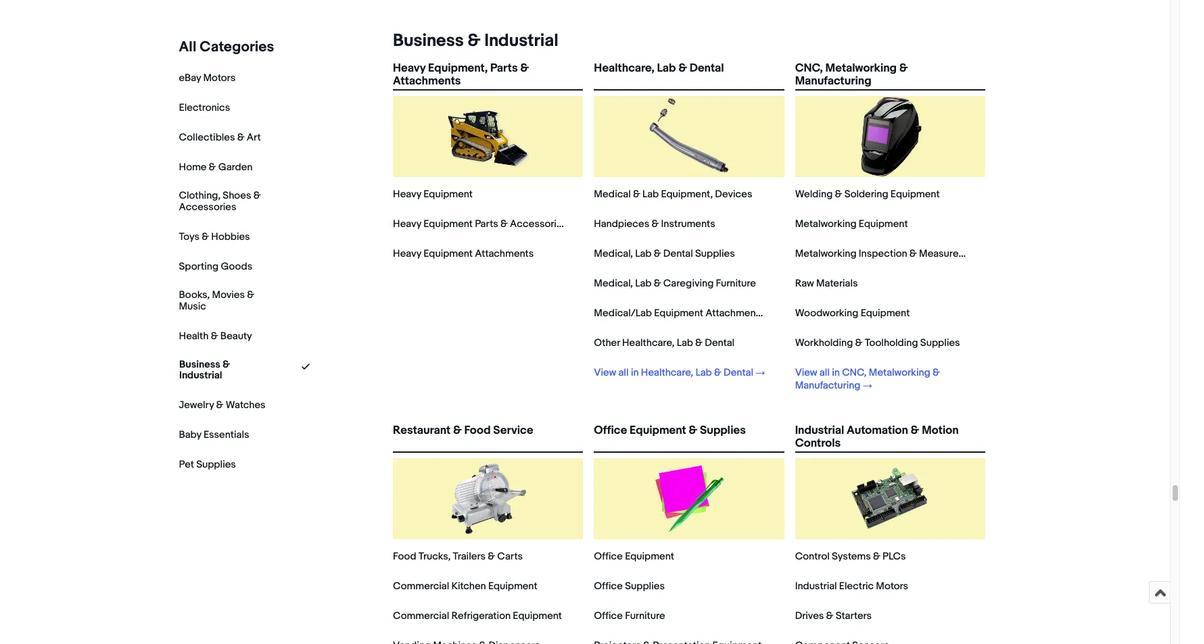 Task type: describe. For each thing, give the bounding box(es) containing it.
home
[[179, 161, 207, 174]]

cnc, metalworking & manufacturing
[[795, 62, 908, 88]]

workholding
[[795, 337, 853, 350]]

food trucks, trailers & carts
[[393, 550, 523, 563]]

1 horizontal spatial business & industrial
[[393, 30, 558, 51]]

pet supplies link
[[179, 459, 236, 472]]

control
[[795, 550, 830, 563]]

food trucks, trailers & carts link
[[393, 550, 523, 563]]

attachments inside heavy equipment, parts & attachments
[[393, 75, 461, 88]]

office furniture link
[[594, 610, 665, 623]]

office supplies
[[594, 580, 665, 593]]

commercial refrigeration equipment link
[[393, 610, 562, 623]]

manufacturing inside view all in cnc, metalworking & manufacturing
[[795, 379, 860, 392]]

medical/lab equipment attachments & accessories
[[594, 307, 833, 320]]

sporting
[[179, 260, 219, 273]]

caregiving
[[663, 277, 714, 290]]

1 vertical spatial healthcare,
[[622, 337, 675, 350]]

handpieces & instruments link
[[594, 218, 715, 231]]

office for office supplies
[[594, 580, 623, 593]]

industrial automation & motion controls
[[795, 424, 959, 450]]

all
[[179, 39, 197, 56]]

cnc, inside cnc, metalworking & manufacturing
[[795, 62, 823, 75]]

all for cnc, metalworking & manufacturing
[[819, 367, 830, 379]]

1 horizontal spatial equipment,
[[661, 188, 713, 201]]

0 horizontal spatial furniture
[[625, 610, 665, 623]]

automation
[[847, 424, 908, 438]]

medical
[[594, 188, 631, 201]]

clothing, shoes & accessories
[[179, 189, 261, 214]]

music
[[179, 300, 206, 313]]

heavy for heavy equipment
[[393, 188, 421, 201]]

equipment down carts
[[488, 580, 537, 593]]

equipment, inside heavy equipment, parts & attachments
[[428, 62, 488, 75]]

industrial inside industrial automation & motion controls
[[795, 424, 844, 438]]

sporting goods link
[[179, 260, 253, 273]]

kitchen
[[451, 580, 486, 593]]

woodworking
[[795, 307, 858, 320]]

heavy for heavy equipment, parts & attachments
[[393, 62, 426, 75]]

baby
[[179, 429, 202, 442]]

home & garden
[[179, 161, 253, 174]]

drives
[[795, 610, 824, 623]]

goods
[[221, 260, 253, 273]]

watches
[[226, 399, 266, 412]]

systems
[[832, 550, 871, 563]]

equipment right the 'soldering'
[[890, 188, 940, 201]]

equipment right refrigeration
[[513, 610, 562, 623]]

motion
[[922, 424, 959, 438]]

control systems & plcs link
[[795, 550, 906, 563]]

heavy for heavy equipment attachments
[[393, 248, 421, 260]]

baby essentials link
[[179, 429, 249, 442]]

view all in cnc, metalworking & manufacturing link
[[795, 367, 966, 392]]

heavy for heavy equipment parts & accessories
[[393, 218, 421, 231]]

office equipment & supplies
[[594, 424, 746, 438]]

medical, lab & dental supplies
[[594, 248, 735, 260]]

all categories
[[179, 39, 275, 56]]

equipment for office equipment
[[625, 550, 674, 563]]

controls
[[795, 437, 841, 450]]

0 vertical spatial business & industrial link
[[387, 30, 558, 51]]

& inside books, movies & music
[[247, 289, 255, 301]]

office equipment link
[[594, 550, 674, 563]]

1 horizontal spatial business
[[393, 30, 464, 51]]

equipment for heavy equipment
[[423, 188, 473, 201]]

medical/lab
[[594, 307, 652, 320]]

equipment for heavy equipment attachments
[[423, 248, 473, 260]]

electronics
[[179, 101, 230, 114]]

office for office equipment
[[594, 550, 623, 563]]

ebay
[[179, 72, 201, 85]]

view all in cnc, metalworking & manufacturing
[[795, 367, 940, 392]]

1 horizontal spatial food
[[464, 424, 491, 438]]

in for cnc, metalworking & manufacturing
[[832, 367, 840, 379]]

handpieces & instruments
[[594, 218, 715, 231]]

welding & soldering equipment
[[795, 188, 940, 201]]

raw
[[795, 277, 814, 290]]

heavy equipment
[[393, 188, 473, 201]]

toolholding
[[865, 337, 918, 350]]

1 vertical spatial motors
[[876, 580, 908, 593]]

woodworking equipment
[[795, 307, 910, 320]]

equipment for woodworking equipment
[[861, 307, 910, 320]]

medical/lab equipment attachments & accessories link
[[594, 307, 833, 320]]

plcs
[[883, 550, 906, 563]]

attachments for heavy
[[475, 248, 534, 260]]

restaurant & food service link
[[393, 424, 583, 449]]

& inside view all in cnc, metalworking & manufacturing
[[932, 367, 940, 379]]

categories
[[200, 39, 275, 56]]

restaurant & food service
[[393, 424, 533, 438]]

raw materials
[[795, 277, 858, 290]]

metalworking equipment link
[[795, 218, 908, 231]]

toys & hobbies link
[[179, 230, 250, 243]]

manufacturing inside cnc, metalworking & manufacturing
[[795, 75, 871, 88]]

measurement
[[919, 248, 982, 260]]

view all in healthcare, lab & dental
[[594, 367, 753, 379]]

industrial automation & motion controls link
[[795, 424, 985, 450]]

view for healthcare, lab & dental
[[594, 367, 616, 379]]

workholding & toolholding supplies
[[795, 337, 960, 350]]

restaurant & food service image
[[447, 458, 529, 540]]

movies
[[212, 289, 245, 301]]

attachments for medical/lab
[[705, 307, 764, 320]]

heavy equipment attachments
[[393, 248, 534, 260]]

devices
[[715, 188, 752, 201]]

metalworking inside view all in cnc, metalworking & manufacturing
[[869, 367, 930, 379]]

welding
[[795, 188, 833, 201]]

inspection
[[859, 248, 907, 260]]

1 vertical spatial food
[[393, 550, 416, 563]]

clothing,
[[179, 189, 221, 202]]

metalworking inside cnc, metalworking & manufacturing
[[825, 62, 897, 75]]

other healthcare, lab & dental link
[[594, 337, 734, 350]]

accessories for medical/lab
[[776, 307, 833, 320]]

heavy equipment, parts & attachments link
[[393, 62, 583, 88]]

collectibles & art
[[179, 131, 261, 144]]

health & beauty
[[179, 330, 252, 343]]

0 vertical spatial furniture
[[716, 277, 756, 290]]

health & beauty link
[[179, 330, 252, 343]]

& inside industrial automation & motion controls
[[911, 424, 919, 438]]



Task type: vqa. For each thing, say whether or not it's contained in the screenshot.


Task type: locate. For each thing, give the bounding box(es) containing it.
toys
[[179, 230, 200, 243]]

lab
[[657, 62, 676, 75], [642, 188, 659, 201], [635, 248, 652, 260], [635, 277, 652, 290], [677, 337, 693, 350], [696, 367, 712, 379]]

1 office from the top
[[594, 424, 627, 438]]

motors down plcs
[[876, 580, 908, 593]]

1 manufacturing from the top
[[795, 75, 871, 88]]

1 horizontal spatial in
[[832, 367, 840, 379]]

books,
[[179, 289, 210, 301]]

2 medical, from the top
[[594, 277, 633, 290]]

industrial up jewelry
[[179, 369, 222, 382]]

2 horizontal spatial accessories
[[776, 307, 833, 320]]

0 vertical spatial cnc,
[[795, 62, 823, 75]]

furniture down office supplies link
[[625, 610, 665, 623]]

0 horizontal spatial business & industrial
[[179, 358, 230, 382]]

0 horizontal spatial cnc,
[[795, 62, 823, 75]]

equipment down view all in healthcare, lab & dental
[[630, 424, 686, 438]]

commercial for commercial kitchen equipment
[[393, 580, 449, 593]]

health
[[179, 330, 209, 343]]

beauty
[[221, 330, 252, 343]]

heavy equipment parts & accessories link
[[393, 218, 567, 231]]

motors right ebay
[[203, 72, 236, 85]]

industrial
[[484, 30, 558, 51], [179, 369, 222, 382], [795, 424, 844, 438], [795, 580, 837, 593]]

1 vertical spatial manufacturing
[[795, 379, 860, 392]]

healthcare,
[[594, 62, 654, 75], [622, 337, 675, 350], [641, 367, 693, 379]]

food left service at the left of page
[[464, 424, 491, 438]]

medical, up medical/lab
[[594, 277, 633, 290]]

home & garden link
[[179, 161, 253, 174]]

cnc, metalworking & manufacturing link
[[795, 62, 985, 88]]

& inside cnc, metalworking & manufacturing
[[899, 62, 908, 75]]

medical, lab & caregiving furniture link
[[594, 277, 756, 290]]

equipment down heavy equipment parts & accessories at the left of the page
[[423, 248, 473, 260]]

1 vertical spatial parts
[[475, 218, 498, 231]]

commercial refrigeration equipment
[[393, 610, 562, 623]]

commercial kitchen equipment
[[393, 580, 537, 593]]

0 vertical spatial equipment,
[[428, 62, 488, 75]]

2 view from the left
[[795, 367, 817, 379]]

control systems & plcs
[[795, 550, 906, 563]]

1 vertical spatial cnc,
[[842, 367, 867, 379]]

all for healthcare, lab & dental
[[618, 367, 629, 379]]

0 horizontal spatial food
[[393, 550, 416, 563]]

jewelry & watches
[[179, 399, 266, 412]]

heavy inside heavy equipment, parts & attachments
[[393, 62, 426, 75]]

0 horizontal spatial all
[[618, 367, 629, 379]]

accessories inside clothing, shoes & accessories
[[179, 201, 237, 214]]

2 vertical spatial accessories
[[776, 307, 833, 320]]

view inside view all in cnc, metalworking & manufacturing
[[795, 367, 817, 379]]

2 in from the left
[[832, 367, 840, 379]]

0 vertical spatial healthcare,
[[594, 62, 654, 75]]

medical, lab & caregiving furniture
[[594, 277, 756, 290]]

1 vertical spatial furniture
[[625, 610, 665, 623]]

0 horizontal spatial attachments
[[393, 75, 461, 88]]

equipment up heavy equipment attachments
[[423, 218, 473, 231]]

heavy equipment attachments link
[[393, 248, 534, 260]]

food
[[464, 424, 491, 438], [393, 550, 416, 563]]

0 vertical spatial motors
[[203, 72, 236, 85]]

in down the workholding
[[832, 367, 840, 379]]

1 horizontal spatial view
[[795, 367, 817, 379]]

equipment down medical, lab & caregiving furniture link
[[654, 307, 703, 320]]

trucks,
[[418, 550, 451, 563]]

3 office from the top
[[594, 580, 623, 593]]

business
[[393, 30, 464, 51], [179, 358, 220, 371]]

all inside view all in cnc, metalworking & manufacturing
[[819, 367, 830, 379]]

electronics link
[[179, 101, 230, 114]]

1 horizontal spatial attachments
[[475, 248, 534, 260]]

dental
[[690, 62, 724, 75], [663, 248, 693, 260], [705, 337, 734, 350], [724, 367, 753, 379]]

0 vertical spatial medical,
[[594, 248, 633, 260]]

0 horizontal spatial accessories
[[179, 201, 237, 214]]

1 horizontal spatial business & industrial link
[[387, 30, 558, 51]]

accessories for heavy
[[510, 218, 567, 231]]

0 vertical spatial attachments
[[393, 75, 461, 88]]

in inside view all in cnc, metalworking & manufacturing
[[832, 367, 840, 379]]

1 all from the left
[[618, 367, 629, 379]]

cnc,
[[795, 62, 823, 75], [842, 367, 867, 379]]

1 in from the left
[[631, 367, 639, 379]]

ebay motors link
[[179, 72, 236, 85]]

art
[[247, 131, 261, 144]]

0 vertical spatial commercial
[[393, 580, 449, 593]]

all down other
[[618, 367, 629, 379]]

medical, down handpieces
[[594, 248, 633, 260]]

1 vertical spatial commercial
[[393, 610, 449, 623]]

equipment for heavy equipment parts & accessories
[[423, 218, 473, 231]]

medical, for medical, lab & caregiving furniture
[[594, 277, 633, 290]]

other healthcare, lab & dental
[[594, 337, 734, 350]]

0 horizontal spatial motors
[[203, 72, 236, 85]]

medical, for medical, lab & dental supplies
[[594, 248, 633, 260]]

business & industrial up heavy equipment, parts & attachments link
[[393, 30, 558, 51]]

office equipment
[[594, 550, 674, 563]]

office
[[594, 424, 627, 438], [594, 550, 623, 563], [594, 580, 623, 593], [594, 610, 623, 623]]

business & industrial down 'health'
[[179, 358, 230, 382]]

view down the workholding
[[795, 367, 817, 379]]

restaurant
[[393, 424, 450, 438]]

equipment for office equipment & supplies
[[630, 424, 686, 438]]

soldering
[[844, 188, 888, 201]]

business & industrial link down beauty
[[179, 358, 274, 382]]

view down other
[[594, 367, 616, 379]]

0 vertical spatial business
[[393, 30, 464, 51]]

2 vertical spatial attachments
[[705, 307, 764, 320]]

3 heavy from the top
[[393, 218, 421, 231]]

supplies
[[695, 248, 735, 260], [920, 337, 960, 350], [700, 424, 746, 438], [197, 459, 236, 472], [625, 580, 665, 593]]

2 vertical spatial healthcare,
[[641, 367, 693, 379]]

heavy equipment link
[[393, 188, 473, 201]]

cnc, inside view all in cnc, metalworking & manufacturing
[[842, 367, 867, 379]]

industrial automation & motion controls image
[[850, 458, 931, 540]]

business up heavy equipment, parts & attachments
[[393, 30, 464, 51]]

1 medical, from the top
[[594, 248, 633, 260]]

1 vertical spatial medical,
[[594, 277, 633, 290]]

collectibles
[[179, 131, 235, 144]]

0 horizontal spatial business
[[179, 358, 220, 371]]

parts inside heavy equipment, parts & attachments
[[490, 62, 518, 75]]

furniture up medical/lab equipment attachments & accessories link
[[716, 277, 756, 290]]

motors
[[203, 72, 236, 85], [876, 580, 908, 593]]

4 heavy from the top
[[393, 248, 421, 260]]

1 vertical spatial equipment,
[[661, 188, 713, 201]]

refrigeration
[[451, 610, 511, 623]]

service
[[493, 424, 533, 438]]

1 vertical spatial business
[[179, 358, 220, 371]]

jewelry & watches link
[[179, 399, 266, 412]]

4 office from the top
[[594, 610, 623, 623]]

0 horizontal spatial in
[[631, 367, 639, 379]]

healthcare, lab & dental link
[[594, 62, 784, 87]]

industrial electric motors
[[795, 580, 908, 593]]

& inside clothing, shoes & accessories
[[254, 189, 261, 202]]

equipment up inspection
[[859, 218, 908, 231]]

1 horizontal spatial cnc,
[[842, 367, 867, 379]]

pet
[[179, 459, 194, 472]]

industrial left the automation
[[795, 424, 844, 438]]

1 heavy from the top
[[393, 62, 426, 75]]

shoes
[[223, 189, 252, 202]]

metalworking
[[825, 62, 897, 75], [795, 218, 856, 231], [795, 248, 856, 260], [869, 367, 930, 379]]

equipment up heavy equipment parts & accessories at the left of the page
[[423, 188, 473, 201]]

metalworking inspection & measurement link
[[795, 248, 982, 260]]

1 horizontal spatial all
[[819, 367, 830, 379]]

equipment for medical/lab equipment attachments & accessories
[[654, 307, 703, 320]]

equipment for metalworking equipment
[[859, 218, 908, 231]]

carts
[[497, 550, 523, 563]]

2 all from the left
[[819, 367, 830, 379]]

hobbies
[[212, 230, 250, 243]]

toys & hobbies
[[179, 230, 250, 243]]

2 manufacturing from the top
[[795, 379, 860, 392]]

1 vertical spatial business & industrial
[[179, 358, 230, 382]]

2 heavy from the top
[[393, 188, 421, 201]]

1 vertical spatial accessories
[[510, 218, 567, 231]]

0 vertical spatial parts
[[490, 62, 518, 75]]

pet supplies
[[179, 459, 236, 472]]

workholding & toolholding supplies link
[[795, 337, 960, 350]]

office for office furniture
[[594, 610, 623, 623]]

1 horizontal spatial furniture
[[716, 277, 756, 290]]

& inside heavy equipment, parts & attachments
[[520, 62, 529, 75]]

2 office from the top
[[594, 550, 623, 563]]

drives & starters link
[[795, 610, 872, 623]]

healthcare, lab & dental image
[[648, 96, 730, 177]]

industrial electric motors link
[[795, 580, 908, 593]]

equipment up the toolholding
[[861, 307, 910, 320]]

furniture
[[716, 277, 756, 290], [625, 610, 665, 623]]

0 horizontal spatial view
[[594, 367, 616, 379]]

handpieces
[[594, 218, 649, 231]]

food left 'trucks,'
[[393, 550, 416, 563]]

1 horizontal spatial motors
[[876, 580, 908, 593]]

ebay motors
[[179, 72, 236, 85]]

garden
[[219, 161, 253, 174]]

jewelry
[[179, 399, 214, 412]]

0 horizontal spatial equipment,
[[428, 62, 488, 75]]

in for healthcare, lab & dental
[[631, 367, 639, 379]]

in down other healthcare, lab & dental link
[[631, 367, 639, 379]]

business down 'health'
[[179, 358, 220, 371]]

metalworking inspection & measurement
[[795, 248, 982, 260]]

0 horizontal spatial business & industrial link
[[179, 358, 274, 382]]

trailers
[[453, 550, 486, 563]]

business & industrial link up heavy equipment, parts & attachments
[[387, 30, 558, 51]]

office equipment & supplies image
[[648, 458, 730, 540]]

0 vertical spatial manufacturing
[[795, 75, 871, 88]]

office equipment & supplies link
[[594, 424, 784, 449]]

0 vertical spatial accessories
[[179, 201, 237, 214]]

commercial down 'trucks,'
[[393, 580, 449, 593]]

parts for equipment
[[475, 218, 498, 231]]

clothing, shoes & accessories link
[[179, 189, 274, 214]]

welding & soldering equipment link
[[795, 188, 940, 201]]

2 commercial from the top
[[393, 610, 449, 623]]

raw materials link
[[795, 277, 858, 290]]

equipment up office supplies link
[[625, 550, 674, 563]]

0 vertical spatial food
[[464, 424, 491, 438]]

office for office equipment & supplies
[[594, 424, 627, 438]]

view all in healthcare, lab & dental link
[[594, 367, 765, 379]]

attachments
[[393, 75, 461, 88], [475, 248, 534, 260], [705, 307, 764, 320]]

all down the workholding
[[819, 367, 830, 379]]

1 vertical spatial business & industrial link
[[179, 358, 274, 382]]

1 view from the left
[[594, 367, 616, 379]]

1 vertical spatial attachments
[[475, 248, 534, 260]]

view for cnc, metalworking & manufacturing
[[795, 367, 817, 379]]

cnc, metalworking & manufacturing image
[[850, 96, 931, 177]]

business & industrial link
[[387, 30, 558, 51], [179, 358, 274, 382]]

commercial for commercial refrigeration equipment
[[393, 610, 449, 623]]

metalworking equipment
[[795, 218, 908, 231]]

0 vertical spatial business & industrial
[[393, 30, 558, 51]]

2 horizontal spatial attachments
[[705, 307, 764, 320]]

accessories
[[179, 201, 237, 214], [510, 218, 567, 231], [776, 307, 833, 320]]

parts for equipment,
[[490, 62, 518, 75]]

industrial down "control"
[[795, 580, 837, 593]]

industrial up heavy equipment, parts & attachments link
[[484, 30, 558, 51]]

heavy equipment, parts & attachments image
[[447, 96, 529, 177]]

heavy equipment parts & accessories
[[393, 218, 567, 231]]

1 horizontal spatial accessories
[[510, 218, 567, 231]]

business & industrial
[[393, 30, 558, 51], [179, 358, 230, 382]]

commercial down commercial kitchen equipment
[[393, 610, 449, 623]]

1 commercial from the top
[[393, 580, 449, 593]]



